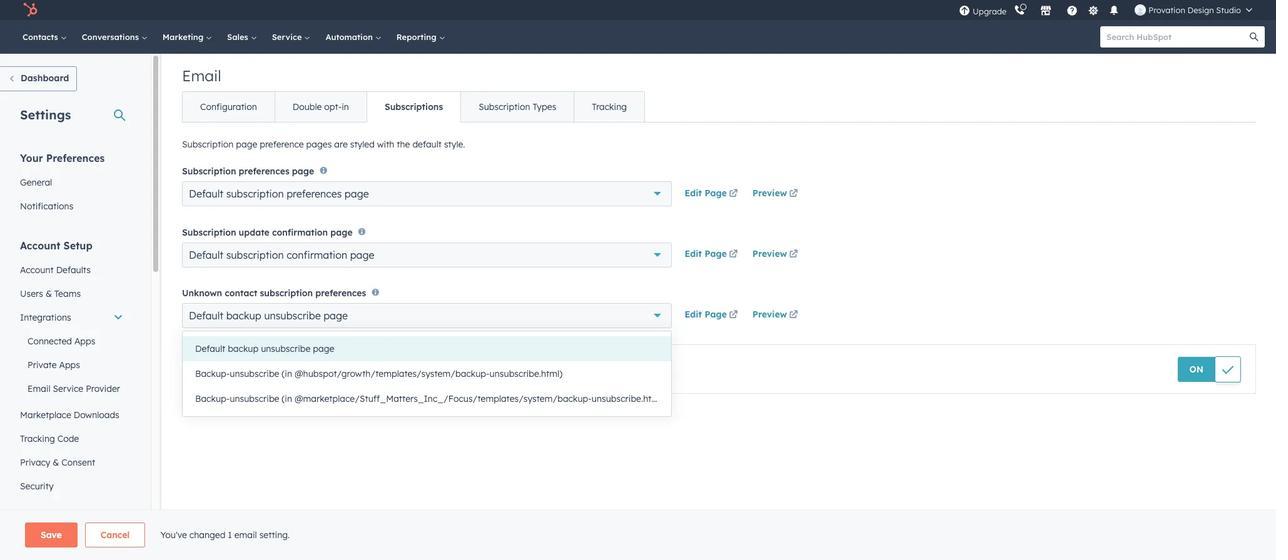 Task type: locate. For each thing, give the bounding box(es) containing it.
0 vertical spatial page
[[705, 187, 727, 199]]

automation link
[[318, 20, 389, 54]]

default backup unsubscribe page
[[189, 310, 348, 322], [195, 343, 334, 355]]

default down unknown
[[189, 310, 223, 322]]

unsubscribe.html)
[[490, 368, 562, 380], [592, 393, 665, 405]]

default for default subscription confirmation page
[[189, 249, 223, 261]]

0 vertical spatial tracking
[[592, 101, 627, 113]]

1 edit page from the top
[[685, 187, 727, 199]]

types
[[533, 101, 556, 113]]

default down subscription preferences page
[[189, 188, 223, 200]]

subscriptions
[[385, 101, 443, 113]]

0 horizontal spatial service
[[53, 383, 83, 395]]

0 horizontal spatial &
[[46, 288, 52, 300]]

cancel
[[101, 530, 130, 541]]

3 preview from the top
[[753, 309, 787, 320]]

backup-unsubscribe (in @marketplace/stuff_matters_inc_/focus/templates/system/backup-unsubscribe.html)
[[195, 393, 665, 405]]

0 vertical spatial subscription
[[226, 188, 284, 200]]

edit page link
[[685, 187, 740, 202], [685, 248, 740, 263], [685, 309, 740, 324]]

save button
[[25, 523, 77, 548]]

2 backup- from the top
[[195, 393, 230, 405]]

2 vertical spatial preview link
[[753, 309, 800, 324]]

subscription down subscription preferences page
[[226, 188, 284, 200]]

private
[[28, 360, 57, 371]]

configuration
[[200, 101, 257, 113]]

1 backup- from the top
[[195, 368, 230, 380]]

subscription for preferences
[[226, 188, 284, 200]]

1 horizontal spatial &
[[53, 457, 59, 469]]

provider
[[86, 383, 120, 395]]

notifications
[[20, 201, 73, 212]]

list box
[[183, 332, 671, 417]]

backup
[[226, 310, 261, 322], [228, 343, 258, 355]]

your preferences element
[[13, 151, 131, 218]]

preview for default subscription confirmation page
[[753, 248, 787, 260]]

2 vertical spatial edit page
[[685, 309, 727, 320]]

edit page
[[685, 187, 727, 199], [685, 248, 727, 260], [685, 309, 727, 320]]

preview link for default subscription preferences page
[[753, 187, 800, 202]]

backup- down improve at the bottom
[[195, 393, 230, 405]]

1 vertical spatial account
[[20, 265, 54, 276]]

1 preview from the top
[[753, 187, 787, 199]]

confirmation inside popup button
[[287, 249, 347, 261]]

backup up send
[[228, 343, 258, 355]]

connected apps
[[28, 336, 95, 347]]

1 vertical spatial default backup unsubscribe page
[[195, 343, 334, 355]]

link opens in a new window image for default backup unsubscribe page's edit page "link"
[[729, 309, 738, 324]]

3 edit from the top
[[685, 309, 702, 320]]

1 vertical spatial edit page link
[[685, 248, 740, 263]]

1 horizontal spatial email
[[182, 66, 221, 85]]

1 horizontal spatial tracking
[[592, 101, 627, 113]]

confirmation down subscription update confirmation page
[[287, 249, 347, 261]]

marketplace
[[20, 410, 71, 421]]

1 vertical spatial edit
[[685, 248, 702, 260]]

1 vertical spatial preferences
[[287, 188, 342, 200]]

@marketplace/stuff_matters_inc_/focus/templates/system/backup-
[[295, 393, 592, 405]]

subscription down the default subscription confirmation page
[[260, 288, 313, 299]]

apps
[[74, 336, 95, 347], [59, 360, 80, 371]]

2 page from the top
[[705, 248, 727, 260]]

default up unknown
[[189, 249, 223, 261]]

service down private apps link
[[53, 383, 83, 395]]

1 vertical spatial service
[[53, 383, 83, 395]]

tracking for tracking
[[592, 101, 627, 113]]

2 vertical spatial preview
[[753, 309, 787, 320]]

unsubscribe.html) for @hubspot/growth/templates/system/backup-
[[490, 368, 562, 380]]

apps for private apps
[[59, 360, 80, 371]]

properties link
[[13, 539, 131, 560]]

1 vertical spatial apps
[[59, 360, 80, 371]]

1 vertical spatial backup-
[[195, 393, 230, 405]]

search image
[[1250, 33, 1259, 41]]

default inside default backup unsubscribe page popup button
[[189, 310, 223, 322]]

account up users
[[20, 265, 54, 276]]

subscription inside default subscription preferences page popup button
[[226, 188, 284, 200]]

2 edit from the top
[[685, 248, 702, 260]]

email right 1 on the left
[[234, 530, 257, 541]]

contacts link
[[15, 20, 74, 54]]

1 horizontal spatial unsubscribe.html)
[[592, 393, 665, 405]]

1 vertical spatial unsubscribe.html)
[[592, 393, 665, 405]]

(in down the sending
[[282, 393, 292, 405]]

consent
[[61, 457, 95, 469]]

1 vertical spatial &
[[53, 457, 59, 469]]

1 edit page link from the top
[[685, 187, 740, 202]]

general
[[20, 177, 52, 188]]

0 vertical spatial confirmation
[[272, 227, 328, 238]]

apps down connected apps link
[[59, 360, 80, 371]]

provation
[[1149, 5, 1185, 15]]

page
[[705, 187, 727, 199], [705, 248, 727, 260], [705, 309, 727, 320]]

preview
[[753, 187, 787, 199], [753, 248, 787, 260], [753, 309, 787, 320]]

upgrade image
[[959, 5, 970, 17]]

setting.
[[259, 530, 290, 541]]

0 vertical spatial email
[[182, 66, 221, 85]]

default backup unsubscribe page up the to
[[195, 343, 334, 355]]

preferences
[[239, 166, 289, 177], [287, 188, 342, 200], [315, 288, 366, 299]]

0 vertical spatial email
[[256, 370, 279, 382]]

default backup unsubscribe page inside button
[[195, 343, 334, 355]]

2 preview from the top
[[753, 248, 787, 260]]

default backup unsubscribe page down unknown contact subscription preferences
[[189, 310, 348, 322]]

sales link
[[220, 20, 264, 54]]

0 horizontal spatial tracking
[[20, 433, 55, 445]]

email down the to
[[256, 370, 279, 382]]

0 vertical spatial &
[[46, 288, 52, 300]]

unsubscribe inside popup button
[[264, 310, 321, 322]]

edit for default subscription preferences page
[[685, 187, 702, 199]]

0 vertical spatial preview
[[753, 187, 787, 199]]

help image
[[1067, 6, 1078, 17]]

edit page link for default subscription confirmation page
[[685, 248, 740, 263]]

2 vertical spatial page
[[705, 309, 727, 320]]

privacy & consent
[[20, 457, 95, 469]]

tracking
[[592, 101, 627, 113], [20, 433, 55, 445]]

page for default backup unsubscribe page
[[705, 309, 727, 320]]

1 vertical spatial email
[[234, 530, 257, 541]]

edit page for default backup unsubscribe page
[[685, 309, 727, 320]]

Search HubSpot search field
[[1100, 26, 1254, 48]]

menu containing provation design studio
[[958, 0, 1261, 20]]

& right users
[[46, 288, 52, 300]]

1 vertical spatial (in
[[282, 393, 292, 405]]

(in for @marketplace/stuff_matters_inc_/focus/templates/system/backup-
[[282, 393, 292, 405]]

&
[[46, 288, 52, 300], [53, 457, 59, 469]]

2 vertical spatial edit page link
[[685, 309, 740, 324]]

2 (in from the top
[[282, 393, 292, 405]]

1 horizontal spatial service
[[272, 32, 304, 42]]

email inside 'account setup' element
[[28, 383, 50, 395]]

default backup unsubscribe page inside popup button
[[189, 310, 348, 322]]

backup inside button
[[228, 343, 258, 355]]

2 edit page from the top
[[685, 248, 727, 260]]

default inside default subscription preferences page popup button
[[189, 188, 223, 200]]

1 vertical spatial page
[[705, 248, 727, 260]]

studio
[[1216, 5, 1241, 15]]

2 vertical spatial edit
[[685, 309, 702, 320]]

preference
[[260, 139, 304, 150]]

subscription
[[479, 101, 530, 113], [182, 139, 234, 150], [182, 166, 236, 177], [182, 227, 236, 238]]

unsubscribe
[[264, 310, 321, 322], [261, 343, 310, 355], [230, 368, 279, 380], [230, 393, 279, 405]]

subscription down update
[[226, 249, 284, 261]]

list box containing default backup unsubscribe page
[[183, 332, 671, 417]]

tracking for tracking code
[[20, 433, 55, 445]]

backup- left your
[[195, 368, 230, 380]]

0 vertical spatial backup
[[226, 310, 261, 322]]

users & teams
[[20, 288, 81, 300]]

tracking inside 'account setup' element
[[20, 433, 55, 445]]

0 vertical spatial account
[[20, 240, 60, 252]]

link opens in a new window image
[[789, 187, 798, 202], [729, 248, 738, 263], [729, 250, 738, 260], [729, 309, 738, 324]]

default subscription confirmation page button
[[182, 243, 672, 268]]

2 preview link from the top
[[753, 248, 800, 263]]

1 vertical spatial confirmation
[[287, 249, 347, 261]]

your
[[235, 370, 254, 382]]

1 vertical spatial email
[[28, 383, 50, 395]]

preview for default subscription preferences page
[[753, 187, 787, 199]]

users
[[20, 288, 43, 300]]

edit
[[685, 187, 702, 199], [685, 248, 702, 260], [685, 309, 702, 320]]

default inside default subscription confirmation page popup button
[[189, 249, 223, 261]]

0 horizontal spatial unsubscribe.html)
[[490, 368, 562, 380]]

connected
[[28, 336, 72, 347]]

0 vertical spatial edit page
[[685, 187, 727, 199]]

unengaged
[[267, 356, 324, 368]]

opt-
[[324, 101, 342, 113]]

double opt-in link
[[274, 92, 366, 122]]

1 vertical spatial subscription
[[226, 249, 284, 261]]

1 preview link from the top
[[753, 187, 800, 202]]

calling icon image
[[1014, 5, 1025, 16]]

backup down contact
[[226, 310, 261, 322]]

1 vertical spatial tracking
[[20, 433, 55, 445]]

email up configuration
[[182, 66, 221, 85]]

link opens in a new window image
[[729, 187, 738, 202], [729, 189, 738, 199], [789, 189, 798, 199], [789, 248, 798, 263], [789, 250, 798, 260], [789, 309, 798, 324], [729, 311, 738, 320], [789, 311, 798, 320]]

0 vertical spatial backup-
[[195, 368, 230, 380]]

(in for @hubspot/growth/templates/system/backup-
[[282, 368, 292, 380]]

downloads
[[74, 410, 119, 421]]

navigation
[[182, 91, 645, 123]]

help button
[[1062, 0, 1083, 20]]

search button
[[1244, 26, 1265, 48]]

2 account from the top
[[20, 265, 54, 276]]

james peterson image
[[1135, 4, 1146, 16]]

1 edit from the top
[[685, 187, 702, 199]]

& inside "link"
[[53, 457, 59, 469]]

1 account from the top
[[20, 240, 60, 252]]

0 horizontal spatial email
[[28, 383, 50, 395]]

conversations link
[[74, 20, 155, 54]]

email
[[256, 370, 279, 382], [234, 530, 257, 541]]

service right sales "link"
[[272, 32, 304, 42]]

backup-unsubscribe (in @hubspot/growth/templates/system/backup-unsubscribe.html) button
[[183, 362, 671, 387]]

cancel button
[[85, 523, 145, 548]]

default up don't
[[195, 343, 225, 355]]

0 vertical spatial apps
[[74, 336, 95, 347]]

account up account defaults
[[20, 240, 60, 252]]

1 page from the top
[[705, 187, 727, 199]]

0 vertical spatial preferences
[[239, 166, 289, 177]]

automation
[[326, 32, 375, 42]]

data management element
[[13, 519, 131, 560]]

subscription inside default subscription confirmation page popup button
[[226, 249, 284, 261]]

0 vertical spatial edit
[[685, 187, 702, 199]]

unknown
[[182, 288, 222, 299]]

0 vertical spatial edit page link
[[685, 187, 740, 202]]

link opens in a new window image for the preview link corresponding to default subscription preferences page
[[789, 187, 798, 202]]

0 vertical spatial service
[[272, 32, 304, 42]]

configuration link
[[183, 92, 274, 122]]

email down private
[[28, 383, 50, 395]]

1 (in from the top
[[282, 368, 292, 380]]

1 vertical spatial preview link
[[753, 248, 800, 263]]

backup-
[[195, 368, 230, 380], [195, 393, 230, 405]]

dashboard
[[21, 73, 69, 84]]

apps down integrations button
[[74, 336, 95, 347]]

1 vertical spatial preview
[[753, 248, 787, 260]]

0 vertical spatial unsubscribe.html)
[[490, 368, 562, 380]]

(in right the to
[[282, 368, 292, 380]]

3 edit page from the top
[[685, 309, 727, 320]]

& right privacy
[[53, 457, 59, 469]]

3 edit page link from the top
[[685, 309, 740, 324]]

0 vertical spatial (in
[[282, 368, 292, 380]]

menu
[[958, 0, 1261, 20]]

marketing link
[[155, 20, 220, 54]]

confirmation up the default subscription confirmation page
[[272, 227, 328, 238]]

on
[[1189, 364, 1204, 375]]

preview link
[[753, 187, 800, 202], [753, 248, 800, 263], [753, 309, 800, 324]]

1 vertical spatial edit page
[[685, 248, 727, 260]]

account defaults link
[[13, 258, 131, 282]]

defaults
[[56, 265, 91, 276]]

3 page from the top
[[705, 309, 727, 320]]

default backup unsubscribe page button
[[183, 337, 671, 362]]

in
[[342, 101, 349, 113]]

backup- for backup-unsubscribe (in @marketplace/stuff_matters_inc_/focus/templates/system/backup-unsubscribe.html)
[[195, 393, 230, 405]]

don't send to unengaged contacts improve your email sending quality and score.
[[198, 356, 389, 382]]

dashboard link
[[0, 66, 77, 91]]

changed
[[189, 530, 225, 541]]

tracking inside navigation
[[592, 101, 627, 113]]

1 vertical spatial backup
[[228, 343, 258, 355]]

email service provider
[[28, 383, 120, 395]]

0 vertical spatial preview link
[[753, 187, 800, 202]]

& for privacy
[[53, 457, 59, 469]]

contacts
[[23, 32, 60, 42]]

email for email
[[182, 66, 221, 85]]

0 vertical spatial default backup unsubscribe page
[[189, 310, 348, 322]]

2 edit page link from the top
[[685, 248, 740, 263]]

preview link for default backup unsubscribe page
[[753, 309, 800, 324]]

tracking code
[[20, 433, 79, 445]]

3 preview link from the top
[[753, 309, 800, 324]]

account defaults
[[20, 265, 91, 276]]



Task type: describe. For each thing, give the bounding box(es) containing it.
unknown contact subscription preferences
[[182, 288, 366, 299]]

page for default subscription preferences page
[[705, 187, 727, 199]]

subscription page preference pages are styled with the default style.
[[182, 139, 465, 150]]

update
[[239, 227, 269, 238]]

you've
[[160, 530, 187, 541]]

marketing
[[163, 32, 206, 42]]

backup inside popup button
[[226, 310, 261, 322]]

default inside default backup unsubscribe page button
[[195, 343, 225, 355]]

privacy & consent link
[[13, 451, 131, 475]]

security
[[20, 481, 54, 492]]

default for default backup unsubscribe page
[[189, 310, 223, 322]]

subscription for subscription update confirmation page
[[182, 227, 236, 238]]

are
[[334, 139, 348, 150]]

edit page link for default backup unsubscribe page
[[685, 309, 740, 324]]

edit page for default subscription preferences page
[[685, 187, 727, 199]]

your preferences
[[20, 152, 105, 165]]

marketplace downloads
[[20, 410, 119, 421]]

edit for default subscription confirmation page
[[685, 248, 702, 260]]

tracking link
[[574, 92, 644, 122]]

page inside button
[[313, 343, 334, 355]]

you've changed 1 email setting.
[[160, 530, 290, 541]]

default backup unsubscribe page button
[[182, 303, 672, 328]]

backup-unsubscribe (in @marketplace/stuff_matters_inc_/focus/templates/system/backup-unsubscribe.html) button
[[183, 387, 671, 412]]

@hubspot/growth/templates/system/backup-
[[295, 368, 490, 380]]

subscription update confirmation page
[[182, 227, 353, 238]]

link opens in a new window image for edit page "link" associated with default subscription confirmation page
[[729, 248, 738, 263]]

link opens in a new window image inside edit page "link"
[[729, 250, 738, 260]]

marketplaces button
[[1033, 0, 1059, 20]]

default
[[412, 139, 442, 150]]

service inside 'account setup' element
[[53, 383, 83, 395]]

don't
[[198, 356, 224, 368]]

settings link
[[1085, 3, 1101, 17]]

notifications image
[[1108, 6, 1120, 17]]

account for account defaults
[[20, 265, 54, 276]]

provation design studio button
[[1127, 0, 1260, 20]]

marketplaces image
[[1040, 6, 1052, 17]]

subscription for subscription page preference pages are styled with the default style.
[[182, 139, 234, 150]]

connected apps link
[[13, 330, 131, 353]]

and
[[347, 370, 363, 382]]

marketplace downloads link
[[13, 403, 131, 427]]

default for default subscription preferences page
[[189, 188, 223, 200]]

conversations
[[82, 32, 141, 42]]

2 vertical spatial subscription
[[260, 288, 313, 299]]

your
[[20, 152, 43, 165]]

reporting link
[[389, 20, 453, 54]]

edit page for default subscription confirmation page
[[685, 248, 727, 260]]

data management
[[20, 520, 114, 532]]

style.
[[444, 139, 465, 150]]

subscription for confirmation
[[226, 249, 284, 261]]

preview link for default subscription confirmation page
[[753, 248, 800, 263]]

setup
[[64, 240, 92, 252]]

preferences inside popup button
[[287, 188, 342, 200]]

save
[[41, 530, 62, 541]]

edit for default backup unsubscribe page
[[685, 309, 702, 320]]

management
[[48, 520, 114, 532]]

reporting
[[396, 32, 439, 42]]

hubspot link
[[15, 3, 47, 18]]

confirmation for update
[[272, 227, 328, 238]]

pages
[[306, 139, 332, 150]]

account setup element
[[13, 239, 131, 499]]

edit page link for default subscription preferences page
[[685, 187, 740, 202]]

navigation containing configuration
[[182, 91, 645, 123]]

subscription for subscription preferences page
[[182, 166, 236, 177]]

upgrade
[[973, 6, 1007, 16]]

private apps
[[28, 360, 80, 371]]

subscription for subscription types
[[479, 101, 530, 113]]

calling icon button
[[1009, 2, 1030, 18]]

preview for default backup unsubscribe page
[[753, 309, 787, 320]]

apps for connected apps
[[74, 336, 95, 347]]

account for account setup
[[20, 240, 60, 252]]

score.
[[365, 370, 389, 382]]

backup- for backup-unsubscribe (in @hubspot/growth/templates/system/backup-unsubscribe.html)
[[195, 368, 230, 380]]

styled
[[350, 139, 375, 150]]

notifications link
[[13, 195, 131, 218]]

2 vertical spatial preferences
[[315, 288, 366, 299]]

default subscription preferences page button
[[182, 182, 672, 207]]

contacts
[[327, 356, 370, 368]]

settings image
[[1088, 5, 1099, 17]]

page for default subscription confirmation page
[[705, 248, 727, 260]]

unsubscribe.html) for @marketplace/stuff_matters_inc_/focus/templates/system/backup-
[[592, 393, 665, 405]]

email for email service provider
[[28, 383, 50, 395]]

design
[[1188, 5, 1214, 15]]

& for users
[[46, 288, 52, 300]]

with
[[377, 139, 394, 150]]

contact
[[225, 288, 257, 299]]

teams
[[54, 288, 81, 300]]

double opt-in
[[293, 101, 349, 113]]

email inside don't send to unengaged contacts improve your email sending quality and score.
[[256, 370, 279, 382]]

to
[[254, 356, 264, 368]]

subscription preferences page
[[182, 166, 314, 177]]

sales
[[227, 32, 251, 42]]

the
[[397, 139, 410, 150]]

preferences
[[46, 152, 105, 165]]

subscription types
[[479, 101, 556, 113]]

improve
[[198, 370, 233, 382]]

notifications button
[[1103, 0, 1125, 20]]

privacy
[[20, 457, 50, 469]]

sending
[[281, 370, 313, 382]]

account setup
[[20, 240, 92, 252]]

default subscription confirmation page
[[189, 249, 374, 261]]

service link
[[264, 20, 318, 54]]

integrations button
[[13, 306, 131, 330]]

confirmation for subscription
[[287, 249, 347, 261]]

provation design studio
[[1149, 5, 1241, 15]]

general link
[[13, 171, 131, 195]]

data
[[20, 520, 45, 532]]

settings
[[20, 107, 71, 123]]

double
[[293, 101, 322, 113]]

code
[[57, 433, 79, 445]]

1
[[228, 530, 232, 541]]

users & teams link
[[13, 282, 131, 306]]

properties
[[20, 545, 62, 556]]

hubspot image
[[23, 3, 38, 18]]

email service provider link
[[13, 377, 131, 401]]

quality
[[316, 370, 344, 382]]



Task type: vqa. For each thing, say whether or not it's contained in the screenshot.
The Bold
no



